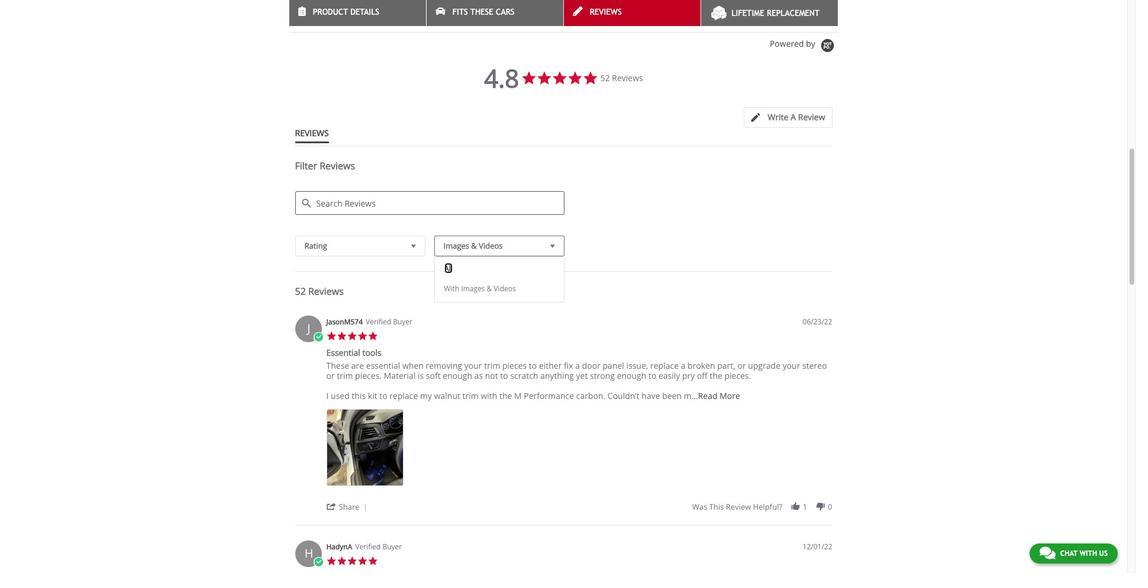 Task type: vqa. For each thing, say whether or not it's contained in the screenshot.
Twitter logo
no



Task type: locate. For each thing, give the bounding box(es) containing it.
verified
[[366, 317, 391, 327], [355, 542, 381, 552]]

1 circle checkmark image from the top
[[314, 332, 324, 343]]

walnut
[[434, 390, 461, 401]]

product
[[313, 7, 348, 17]]

a
[[791, 111, 796, 123]]

0 vertical spatial circle checkmark image
[[314, 332, 324, 343]]

trim down as
[[463, 390, 479, 401]]

verified buyer heading for j
[[366, 317, 413, 327]]

1 your from the left
[[465, 360, 482, 371]]

chat with us link
[[1030, 544, 1118, 564]]

0
[[828, 501, 833, 512]]

all list box
[[434, 256, 565, 303]]

52 reviews
[[601, 72, 643, 84], [295, 285, 344, 298]]

pieces
[[503, 360, 527, 371]]

part,
[[718, 360, 736, 371]]

0 vertical spatial buyer
[[393, 317, 413, 327]]

1 horizontal spatial 52
[[601, 72, 610, 84]]

videos up all list box
[[479, 240, 503, 251]]

0 vertical spatial videos
[[479, 240, 503, 251]]

image of review by jasonm574 on 23 jun 2022 number 1 image
[[327, 409, 403, 486]]

vote up review by jasonm574 on 23 jun 2022 image
[[791, 501, 801, 511]]

1 vertical spatial verified
[[355, 542, 381, 552]]

2 circle checkmark image from the top
[[314, 557, 324, 567]]

0 horizontal spatial enough
[[443, 370, 472, 381]]

the left m
[[500, 390, 512, 401]]

to right kit
[[380, 390, 388, 401]]

0 horizontal spatial &
[[471, 240, 477, 251]]

these
[[471, 7, 494, 17], [327, 360, 349, 371]]

1 enough from the left
[[443, 370, 472, 381]]

0 horizontal spatial pieces.
[[355, 370, 382, 381]]

&
[[471, 240, 477, 251], [487, 284, 492, 294]]

replace left pry
[[651, 360, 679, 371]]

1 horizontal spatial your
[[783, 360, 801, 371]]

52
[[601, 72, 610, 84], [295, 285, 306, 298]]

couldn't
[[608, 390, 640, 401]]

0 horizontal spatial 52
[[295, 285, 306, 298]]

1 vertical spatial buyer
[[383, 542, 402, 552]]

1 horizontal spatial 52 reviews
[[601, 72, 643, 84]]

0 vertical spatial verified buyer heading
[[366, 317, 413, 327]]

1 horizontal spatial &
[[487, 284, 492, 294]]

filter reviews heading
[[295, 159, 833, 182]]

star image
[[358, 331, 368, 341], [368, 331, 378, 341], [327, 556, 337, 566], [358, 556, 368, 566]]

or right part, at the bottom
[[738, 360, 746, 371]]

circle checkmark image
[[314, 332, 324, 343], [314, 557, 324, 567]]

a right the 'fix'
[[576, 360, 580, 371]]

stereo
[[803, 360, 827, 371]]

reviews inside heading
[[320, 159, 355, 172]]

0 vertical spatial 52 reviews
[[601, 72, 643, 84]]

images up all link
[[444, 240, 469, 251]]

images
[[444, 240, 469, 251], [461, 284, 485, 294]]

chat
[[1061, 549, 1078, 558]]

videos down images & videos filter "field"
[[494, 284, 516, 294]]

when
[[403, 360, 424, 371]]

videos inside "field"
[[479, 240, 503, 251]]

chat with us
[[1061, 549, 1108, 558]]

verified buyer heading up tools
[[366, 317, 413, 327]]

0 vertical spatial these
[[471, 7, 494, 17]]

i used this kit to replace my walnut trim with the m performance carbon. couldn't have been m ...read more
[[327, 390, 741, 401]]

with left us
[[1080, 549, 1098, 558]]

1 vertical spatial replace
[[390, 390, 418, 401]]

this
[[352, 390, 366, 401], [710, 501, 724, 512]]

us
[[1100, 549, 1108, 558]]

a
[[576, 360, 580, 371], [681, 360, 686, 371]]

1 horizontal spatial the
[[710, 370, 723, 381]]

pieces.
[[355, 370, 382, 381], [725, 370, 752, 381]]

trim right as
[[484, 360, 501, 371]]

verified up tools
[[366, 317, 391, 327]]

powered by
[[770, 38, 818, 49]]

circle checkmark image right j
[[314, 332, 324, 343]]

1 horizontal spatial pieces.
[[725, 370, 752, 381]]

soft
[[426, 370, 441, 381]]

pieces. up kit
[[355, 370, 382, 381]]

the right off
[[710, 370, 723, 381]]

with
[[481, 390, 498, 401], [1080, 549, 1098, 558]]

tools
[[363, 347, 382, 358]]

helpful?
[[754, 501, 783, 512]]

write no frame image
[[752, 113, 766, 122]]

images inside all list box
[[461, 284, 485, 294]]

group
[[693, 501, 833, 512]]

verified for j
[[366, 317, 391, 327]]

carbon.
[[577, 390, 606, 401]]

Images & Videos Filter field
[[434, 236, 565, 256]]

a right the easily
[[681, 360, 686, 371]]

0 vertical spatial replace
[[651, 360, 679, 371]]

write a review button
[[745, 107, 833, 128]]

1 vertical spatial verified buyer heading
[[355, 542, 402, 552]]

videos inside all list box
[[494, 284, 516, 294]]

buyer up when
[[393, 317, 413, 327]]

0 horizontal spatial these
[[327, 360, 349, 371]]

been
[[663, 390, 682, 401]]

with down not
[[481, 390, 498, 401]]

1 vertical spatial this
[[710, 501, 724, 512]]

1 horizontal spatial enough
[[617, 370, 647, 381]]

1 horizontal spatial replace
[[651, 360, 679, 371]]

share image
[[327, 501, 337, 511]]

circle checkmark image right h
[[314, 557, 324, 567]]

not
[[485, 370, 498, 381]]

images & videos element
[[434, 236, 565, 303]]

images inside "field"
[[444, 240, 469, 251]]

verified right hadyna
[[355, 542, 381, 552]]

lifetime replacement
[[732, 8, 820, 18]]

off
[[697, 370, 708, 381]]

buyer for j
[[393, 317, 413, 327]]

this right was
[[710, 501, 724, 512]]

verified for h
[[355, 542, 381, 552]]

replace down material
[[390, 390, 418, 401]]

your
[[465, 360, 482, 371], [783, 360, 801, 371]]

your left not
[[465, 360, 482, 371]]

to left the easily
[[649, 370, 657, 381]]

1 horizontal spatial this
[[710, 501, 724, 512]]

0 vertical spatial &
[[471, 240, 477, 251]]

yet
[[576, 370, 588, 381]]

filter reviews
[[295, 159, 355, 172]]

enough left as
[[443, 370, 472, 381]]

performance
[[524, 390, 574, 401]]

verified buyer heading right hadyna
[[355, 542, 402, 552]]

1 vertical spatial &
[[487, 284, 492, 294]]

1 vertical spatial images
[[461, 284, 485, 294]]

Rating Filter field
[[295, 236, 425, 256]]

trim
[[484, 360, 501, 371], [337, 370, 353, 381], [463, 390, 479, 401]]

0 horizontal spatial this
[[352, 390, 366, 401]]

trim up used
[[337, 370, 353, 381]]

1 vertical spatial these
[[327, 360, 349, 371]]

used
[[331, 390, 350, 401]]

these right the "fits"
[[471, 7, 494, 17]]

1 horizontal spatial a
[[681, 360, 686, 371]]

fits
[[453, 7, 468, 17]]

with
[[444, 284, 460, 294]]

your left stereo
[[783, 360, 801, 371]]

vote down review by jasonm574 on 23 jun 2022 image
[[816, 501, 826, 511]]

seperator image
[[362, 504, 369, 511]]

list item
[[327, 409, 403, 486]]

replace
[[651, 360, 679, 371], [390, 390, 418, 401]]

to
[[529, 360, 537, 371], [500, 370, 508, 381], [649, 370, 657, 381], [380, 390, 388, 401]]

down triangle image
[[409, 240, 419, 252]]

all link
[[444, 263, 453, 274]]

reviews link
[[564, 0, 701, 26]]

1 vertical spatial videos
[[494, 284, 516, 294]]

star image
[[327, 331, 337, 341], [337, 331, 347, 341], [347, 331, 358, 341], [337, 556, 347, 566], [347, 556, 358, 566], [368, 556, 378, 566]]

2 a from the left
[[681, 360, 686, 371]]

0 horizontal spatial your
[[465, 360, 482, 371]]

verified buyer heading for h
[[355, 542, 402, 552]]

the
[[710, 370, 723, 381], [500, 390, 512, 401]]

product details
[[313, 7, 380, 17]]

is
[[418, 370, 424, 381]]

0 horizontal spatial with
[[481, 390, 498, 401]]

0 vertical spatial with
[[481, 390, 498, 401]]

verified buyer heading
[[366, 317, 413, 327], [355, 542, 402, 552]]

0 vertical spatial images
[[444, 240, 469, 251]]

0 horizontal spatial a
[[576, 360, 580, 371]]

0 vertical spatial verified
[[366, 317, 391, 327]]

enough up couldn't
[[617, 370, 647, 381]]

images right with
[[461, 284, 485, 294]]

with images & videos link
[[444, 284, 516, 294]]

tab panel
[[289, 310, 839, 573]]

reviews
[[590, 7, 622, 17], [289, 9, 335, 23], [612, 72, 643, 84], [320, 159, 355, 172], [308, 285, 344, 298]]

or
[[738, 360, 746, 371], [327, 370, 335, 381]]

this left kit
[[352, 390, 366, 401]]

these inside these are essential when removing your trim pieces to either fix a door panel issue, replace a broken part, or upgrade your stereo or trim pieces. material is soft enough as not to scratch anything yet strong enough to easily pry off the pieces.
[[327, 360, 349, 371]]

fits these cars
[[453, 7, 515, 17]]

...read
[[692, 390, 718, 401]]

hadyna verified buyer
[[327, 542, 402, 552]]

enough
[[443, 370, 472, 381], [617, 370, 647, 381]]

1 vertical spatial circle checkmark image
[[314, 557, 324, 567]]

1 vertical spatial 52 reviews
[[295, 285, 344, 298]]

jasonm574 verified buyer
[[327, 317, 413, 327]]

1 a from the left
[[576, 360, 580, 371]]

1 vertical spatial with
[[1080, 549, 1098, 558]]

or up i
[[327, 370, 335, 381]]

pieces. up more
[[725, 370, 752, 381]]

buyer right hadyna
[[383, 542, 402, 552]]

0 horizontal spatial the
[[500, 390, 512, 401]]

these down essential
[[327, 360, 349, 371]]

was
[[693, 501, 708, 512]]

0 vertical spatial the
[[710, 370, 723, 381]]



Task type: describe. For each thing, give the bounding box(es) containing it.
hadyna
[[327, 542, 352, 552]]

0 horizontal spatial trim
[[337, 370, 353, 381]]

removing
[[426, 360, 463, 371]]

m
[[684, 390, 692, 401]]

jasonm574
[[327, 317, 363, 327]]

review
[[799, 111, 826, 123]]

scratch
[[511, 370, 539, 381]]

have
[[642, 390, 660, 401]]

with images & videos
[[444, 284, 516, 294]]

review date 12/01/22 element
[[803, 542, 833, 552]]

lifetime replacement link
[[701, 0, 838, 26]]

...read more button
[[692, 390, 741, 401]]

powered
[[770, 38, 804, 49]]

to left either
[[529, 360, 537, 371]]

easily
[[659, 370, 681, 381]]

0 horizontal spatial replace
[[390, 390, 418, 401]]

details
[[351, 7, 380, 17]]

replace inside these are essential when removing your trim pieces to either fix a door panel issue, replace a broken part, or upgrade your stereo or trim pieces. material is soft enough as not to scratch anything yet strong enough to easily pry off the pieces.
[[651, 360, 679, 371]]

1 pieces. from the left
[[355, 370, 382, 381]]

essential tools
[[327, 347, 382, 358]]

1 horizontal spatial trim
[[463, 390, 479, 401]]

circle checkmark image for j
[[314, 332, 324, 343]]

4.8
[[484, 61, 519, 95]]

images & videos
[[444, 240, 503, 251]]

pry
[[683, 370, 695, 381]]

12/01/22
[[803, 542, 833, 552]]

0 horizontal spatial or
[[327, 370, 335, 381]]

panel
[[603, 360, 625, 371]]

h
[[305, 545, 313, 561]]

was this review helpful?
[[693, 501, 783, 512]]

door
[[582, 360, 601, 371]]

more
[[720, 390, 741, 401]]

comments image
[[1040, 546, 1056, 560]]

essential
[[327, 347, 361, 358]]

reviews
[[295, 127, 329, 139]]

essential tools heading
[[327, 347, 382, 360]]

write
[[768, 111, 789, 123]]

all
[[444, 263, 453, 274]]

replacement
[[767, 8, 820, 18]]

buyer for h
[[383, 542, 402, 552]]

down triangle image
[[548, 240, 558, 252]]

fix
[[564, 360, 574, 371]]

my
[[420, 390, 432, 401]]

2 your from the left
[[783, 360, 801, 371]]

either
[[539, 360, 562, 371]]

fits these cars link
[[427, 0, 563, 26]]

0 vertical spatial 52
[[601, 72, 610, 84]]

1 vertical spatial 52
[[295, 285, 306, 298]]

j
[[307, 320, 311, 336]]

group containing was this review helpful?
[[693, 501, 833, 512]]

share button
[[327, 501, 371, 512]]

kit
[[368, 390, 378, 401]]

4.8 star rating element
[[484, 61, 519, 95]]

cars
[[496, 7, 515, 17]]

to right not
[[500, 370, 508, 381]]

product details link
[[289, 0, 426, 26]]

0 vertical spatial this
[[352, 390, 366, 401]]

essential
[[366, 360, 400, 371]]

powered by link
[[770, 38, 839, 53]]

review date 06/23/22 element
[[803, 317, 833, 327]]

1 horizontal spatial or
[[738, 360, 746, 371]]

upgrade
[[749, 360, 781, 371]]

2 enough from the left
[[617, 370, 647, 381]]

filter
[[295, 159, 317, 172]]

strong
[[590, 370, 615, 381]]

are
[[352, 360, 364, 371]]

rating
[[305, 240, 327, 251]]

2 pieces. from the left
[[725, 370, 752, 381]]

material
[[384, 370, 416, 381]]

magnifying glass image
[[302, 199, 311, 208]]

circle checkmark image for h
[[314, 557, 324, 567]]

Search Reviews search field
[[295, 191, 565, 215]]

1 horizontal spatial these
[[471, 7, 494, 17]]

share
[[339, 501, 360, 512]]

review
[[726, 501, 752, 512]]

1
[[803, 501, 808, 512]]

& inside all list box
[[487, 284, 492, 294]]

the inside these are essential when removing your trim pieces to either fix a door panel issue, replace a broken part, or upgrade your stereo or trim pieces. material is soft enough as not to scratch anything yet strong enough to easily pry off the pieces.
[[710, 370, 723, 381]]

by
[[807, 38, 816, 49]]

lifetime
[[732, 8, 765, 18]]

m
[[515, 390, 522, 401]]

2 horizontal spatial trim
[[484, 360, 501, 371]]

1 vertical spatial the
[[500, 390, 512, 401]]

write a review
[[768, 111, 826, 123]]

broken
[[688, 360, 716, 371]]

0 horizontal spatial 52 reviews
[[295, 285, 344, 298]]

i
[[327, 390, 329, 401]]

anything
[[541, 370, 574, 381]]

06/23/22
[[803, 317, 833, 327]]

as
[[475, 370, 483, 381]]

1 horizontal spatial with
[[1080, 549, 1098, 558]]

these are essential when removing your trim pieces to either fix a door panel issue, replace a broken part, or upgrade your stereo or trim pieces. material is soft enough as not to scratch anything yet strong enough to easily pry off the pieces.
[[327, 360, 827, 381]]

tab panel containing j
[[289, 310, 839, 573]]

issue,
[[627, 360, 649, 371]]

& inside images & videos filter "field"
[[471, 240, 477, 251]]



